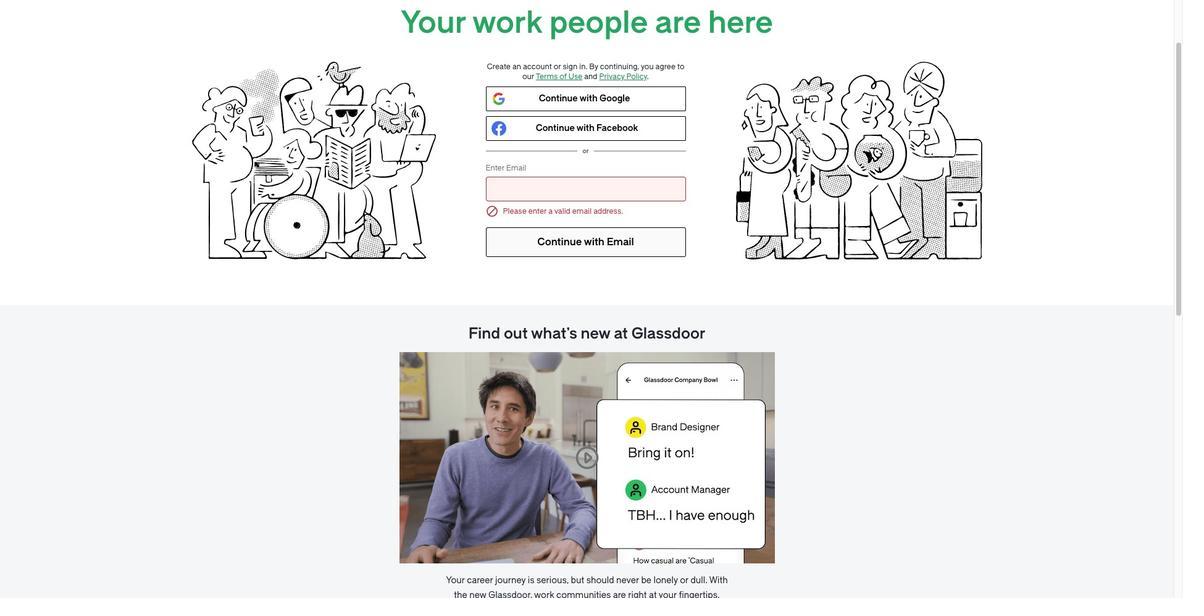 Task type: vqa. For each thing, say whether or not it's contained in the screenshot.
bottom $42
no



Task type: locate. For each thing, give the bounding box(es) containing it.
people
[[550, 6, 648, 40]]

the
[[454, 590, 468, 598]]

create
[[487, 62, 511, 71]]

are down never
[[613, 590, 626, 598]]

with for facebook
[[577, 123, 595, 133]]

1 vertical spatial at
[[649, 590, 657, 598]]

is
[[528, 575, 535, 586]]

continue for continue with google
[[539, 93, 578, 104]]

communities
[[557, 590, 611, 598]]

1 horizontal spatial or
[[583, 147, 589, 155]]

with
[[710, 575, 728, 586]]

continue
[[539, 93, 578, 104], [536, 123, 575, 133]]

your
[[401, 6, 466, 40], [446, 575, 465, 586]]

or inside your career journey is serious, but should never be lonely or dull. with the new glassdoor, work communities are right at your fingertips.
[[680, 575, 689, 586]]

with down continue with google button
[[577, 123, 595, 133]]

out
[[504, 325, 528, 342]]

at left glassdoor
[[614, 325, 628, 342]]

by
[[590, 62, 599, 71]]

0 vertical spatial continue
[[539, 93, 578, 104]]

lonely
[[654, 575, 678, 586]]

or
[[554, 62, 561, 71], [583, 147, 589, 155], [680, 575, 689, 586]]

an
[[513, 62, 522, 71]]

new right what's
[[581, 325, 611, 342]]

1 vertical spatial new
[[470, 590, 487, 598]]

video thumbnail image
[[399, 352, 775, 564]]

are
[[655, 6, 702, 40], [613, 590, 626, 598]]

should
[[587, 575, 615, 586]]

1 vertical spatial continue
[[536, 123, 575, 133]]

continue down continue with google
[[536, 123, 575, 133]]

1 vertical spatial or
[[583, 147, 589, 155]]

1 horizontal spatial at
[[649, 590, 657, 598]]

2 vertical spatial or
[[680, 575, 689, 586]]

.
[[647, 72, 649, 81]]

at
[[614, 325, 628, 342], [649, 590, 657, 598]]

continue down terms of use link
[[539, 93, 578, 104]]

glassdoor
[[632, 325, 706, 342]]

1 vertical spatial work
[[535, 590, 555, 598]]

1 vertical spatial with
[[577, 123, 595, 133]]

a
[[549, 207, 553, 215]]

or down continue with facebook button
[[583, 147, 589, 155]]

valid
[[555, 207, 571, 215]]

0 horizontal spatial are
[[613, 590, 626, 598]]

1 vertical spatial your
[[446, 575, 465, 586]]

or left dull. on the right of the page
[[680, 575, 689, 586]]

continue with facebook button
[[486, 116, 686, 141]]

career
[[467, 575, 493, 586]]

of
[[560, 72, 567, 81]]

at left your
[[649, 590, 657, 598]]

with inside continue with google button
[[580, 93, 598, 104]]

continue with google
[[539, 93, 631, 104]]

your inside your career journey is serious, but should never be lonely or dull. with the new glassdoor, work communities are right at your fingertips.
[[446, 575, 465, 586]]

work down serious,
[[535, 590, 555, 598]]

or up terms of use link
[[554, 62, 561, 71]]

glassdoor,
[[489, 590, 533, 598]]

email
[[507, 164, 527, 172]]

please enter a valid email address.
[[503, 207, 624, 215]]

2 horizontal spatial or
[[680, 575, 689, 586]]

0 vertical spatial work
[[473, 6, 543, 40]]

0 horizontal spatial new
[[470, 590, 487, 598]]

terms
[[536, 72, 558, 81]]

0 vertical spatial or
[[554, 62, 561, 71]]

new
[[581, 325, 611, 342], [470, 590, 487, 598]]

work
[[473, 6, 543, 40], [535, 590, 555, 598]]

you
[[641, 62, 654, 71]]

1 horizontal spatial are
[[655, 6, 702, 40]]

new down career
[[470, 590, 487, 598]]

with inside continue with facebook button
[[577, 123, 595, 133]]

address.
[[594, 207, 624, 215]]

terms of use link
[[536, 72, 583, 81]]

please
[[503, 207, 527, 215]]

journey
[[496, 575, 526, 586]]

privacy
[[600, 72, 625, 81]]

are up to
[[655, 6, 702, 40]]

1 horizontal spatial new
[[581, 325, 611, 342]]

with down and
[[580, 93, 598, 104]]

with
[[580, 93, 598, 104], [577, 123, 595, 133]]

sign
[[563, 62, 578, 71]]

0 horizontal spatial or
[[554, 62, 561, 71]]

0 vertical spatial your
[[401, 6, 466, 40]]

here
[[709, 6, 774, 40]]

create an account or sign in. by continuing, you agree to our
[[487, 62, 685, 81]]

email
[[573, 207, 592, 215]]

are inside your career journey is serious, but should never be lonely or dull. with the new glassdoor, work communities are right at your fingertips.
[[613, 590, 626, 598]]

be
[[642, 575, 652, 586]]

find out what's new at glassdoor
[[469, 325, 706, 342]]

1 vertical spatial are
[[613, 590, 626, 598]]

find
[[469, 325, 501, 342]]

0 horizontal spatial at
[[614, 325, 628, 342]]

0 vertical spatial with
[[580, 93, 598, 104]]

dull.
[[691, 575, 708, 586]]

your for your career journey is serious, but should never be lonely or dull. with the new glassdoor, work communities are right at your fingertips.
[[446, 575, 465, 586]]

continuing,
[[600, 62, 640, 71]]

work up "create"
[[473, 6, 543, 40]]

at inside your career journey is serious, but should never be lonely or dull. with the new glassdoor, work communities are right at your fingertips.
[[649, 590, 657, 598]]



Task type: describe. For each thing, give the bounding box(es) containing it.
0 vertical spatial at
[[614, 325, 628, 342]]

your
[[659, 590, 677, 598]]

policy
[[627, 72, 647, 81]]

work inside your career journey is serious, but should never be lonely or dull. with the new glassdoor, work communities are right at your fingertips.
[[535, 590, 555, 598]]

but
[[571, 575, 585, 586]]

what's
[[531, 325, 578, 342]]

continue with facebook
[[536, 123, 638, 133]]

enter email
[[486, 164, 527, 172]]

terms of use and privacy policy .
[[536, 72, 649, 81]]

enter
[[486, 164, 505, 172]]

never
[[617, 575, 640, 586]]

privacy policy link
[[600, 72, 647, 81]]

in.
[[580, 62, 588, 71]]

continue for continue with facebook
[[536, 123, 575, 133]]

with for google
[[580, 93, 598, 104]]

or inside create an account or sign in. by continuing, you agree to our
[[554, 62, 561, 71]]

serious,
[[537, 575, 569, 586]]

use
[[569, 72, 583, 81]]

new inside your career journey is serious, but should never be lonely or dull. with the new glassdoor, work communities are right at your fingertips.
[[470, 590, 487, 598]]

our
[[523, 72, 535, 81]]

0 vertical spatial new
[[581, 325, 611, 342]]

fingertips.
[[679, 590, 720, 598]]

your work people are here
[[401, 6, 774, 40]]

google
[[600, 93, 631, 104]]

right
[[629, 590, 647, 598]]

agree
[[656, 62, 676, 71]]

video play button image
[[574, 444, 601, 471]]

0 vertical spatial are
[[655, 6, 702, 40]]

continue with google button
[[486, 87, 686, 111]]

Enter Email email field
[[487, 177, 686, 201]]

to
[[678, 62, 685, 71]]

your for your work people are here
[[401, 6, 466, 40]]

account
[[523, 62, 552, 71]]

and
[[585, 72, 598, 81]]

your career journey is serious, but should never be lonely or dull. with the new glassdoor, work communities are right at your fingertips.
[[446, 575, 728, 598]]

facebook
[[597, 123, 638, 133]]

enter
[[529, 207, 547, 215]]



